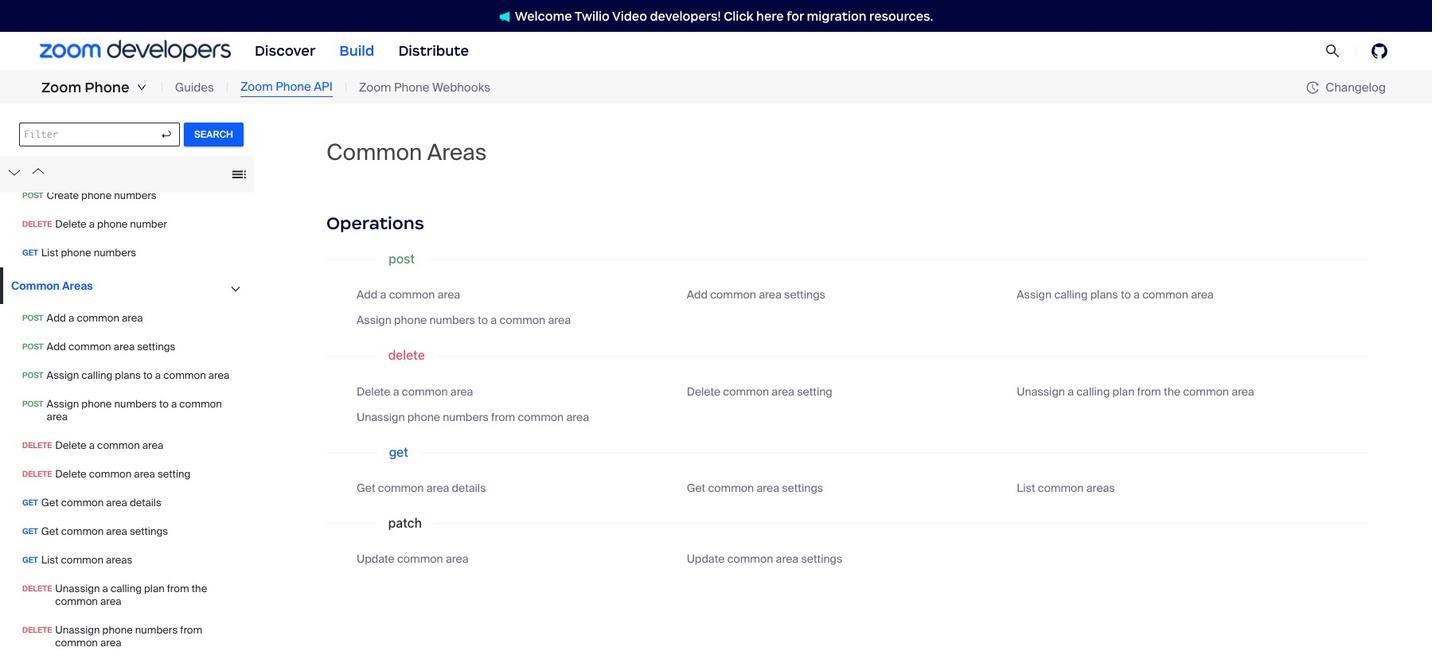 Task type: locate. For each thing, give the bounding box(es) containing it.
phone for zoom phone webhooks
[[394, 79, 430, 95]]

2 zoom from the left
[[240, 79, 273, 95]]

phone
[[85, 79, 130, 96], [276, 79, 311, 95], [394, 79, 430, 95]]

webhooks
[[432, 79, 490, 95]]

phone for zoom phone
[[85, 79, 130, 96]]

1 phone from the left
[[85, 79, 130, 96]]

click
[[724, 8, 754, 23]]

0 horizontal spatial zoom
[[41, 79, 81, 96]]

1 horizontal spatial zoom
[[240, 79, 273, 95]]

history image
[[1307, 81, 1326, 94], [1307, 81, 1319, 94]]

1 zoom from the left
[[41, 79, 81, 96]]

2 phone from the left
[[276, 79, 311, 95]]

here
[[756, 8, 784, 23]]

zoom for zoom phone webhooks
[[359, 79, 391, 95]]

zoom phone
[[41, 79, 130, 96]]

zoom
[[41, 79, 81, 96], [240, 79, 273, 95], [359, 79, 391, 95]]

github image
[[1372, 43, 1388, 59], [1372, 43, 1388, 59]]

phone left "api"
[[276, 79, 311, 95]]

api
[[314, 79, 333, 95]]

zoom for zoom phone api
[[240, 79, 273, 95]]

1 horizontal spatial phone
[[276, 79, 311, 95]]

down image
[[137, 83, 146, 92]]

3 phone from the left
[[394, 79, 430, 95]]

phone left "down" icon
[[85, 79, 130, 96]]

guides link
[[175, 79, 214, 97]]

2 horizontal spatial zoom
[[359, 79, 391, 95]]

zoom phone webhooks link
[[359, 79, 490, 97]]

zoom developer logo image
[[40, 40, 231, 62]]

notification image
[[499, 11, 515, 22], [499, 11, 510, 22]]

twilio
[[575, 8, 610, 23]]

search image
[[1325, 44, 1340, 58], [1325, 44, 1340, 58]]

phone left the webhooks
[[394, 79, 430, 95]]

0 horizontal spatial phone
[[85, 79, 130, 96]]

changelog
[[1326, 79, 1386, 95]]

2 horizontal spatial phone
[[394, 79, 430, 95]]

3 zoom from the left
[[359, 79, 391, 95]]

welcome twilio video developers! click here for migration resources. link
[[483, 8, 949, 24]]



Task type: describe. For each thing, give the bounding box(es) containing it.
zoom phone webhooks
[[359, 79, 490, 95]]

resources.
[[869, 8, 933, 23]]

zoom phone api
[[240, 79, 333, 95]]

migration
[[807, 8, 867, 23]]

video
[[612, 8, 647, 23]]

developers!
[[650, 8, 721, 23]]

for
[[787, 8, 804, 23]]

welcome
[[515, 8, 572, 23]]

zoom phone api link
[[240, 78, 333, 97]]

welcome twilio video developers! click here for migration resources.
[[515, 8, 933, 23]]

zoom for zoom phone
[[41, 79, 81, 96]]

phone for zoom phone api
[[276, 79, 311, 95]]

guides
[[175, 79, 214, 95]]

changelog link
[[1307, 79, 1386, 95]]



Task type: vqa. For each thing, say whether or not it's contained in the screenshot.
"Zoom Developer Logo"
yes



